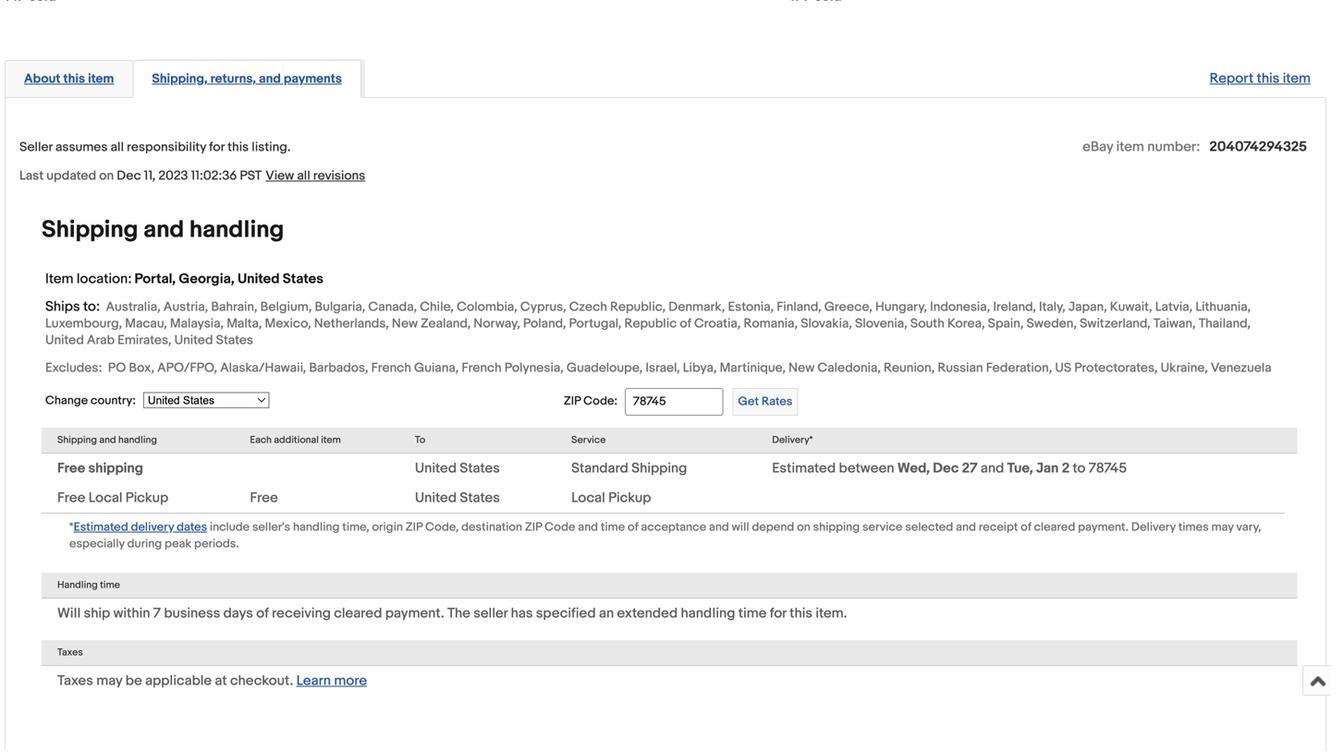 Task type: locate. For each thing, give the bounding box(es) containing it.
new inside australia, austria, bahrain, belgium, bulgaria, canada, chile, colombia, cyprus, czech republic, denmark, estonia, finland, greece, hungary, indonesia, ireland, italy, japan, kuwait, latvia, lithuania, luxembourg, macau, malaysia, malta, mexico, netherlands, new zealand, norway, poland, portugal, republic of croatia, romania, slovakia, slovenia, south korea, spain, sweden, switzerland, taiwan, thailand, united arab emirates, united states
[[392, 316, 418, 332]]

barbados,
[[309, 360, 368, 376]]

1 vertical spatial time
[[100, 580, 120, 592]]

seller
[[474, 605, 508, 622]]

learn
[[296, 673, 331, 690]]

dec left 27
[[933, 460, 959, 477]]

1 vertical spatial united states
[[415, 490, 500, 507]]

belgium,
[[260, 299, 312, 315]]

payment. left delivery
[[1078, 520, 1129, 535]]

poland,
[[523, 316, 566, 332]]

handling
[[189, 216, 284, 244], [118, 434, 157, 446], [293, 520, 340, 535], [681, 605, 736, 622]]

at
[[215, 673, 227, 690]]

wed,
[[898, 460, 930, 477]]

1 horizontal spatial may
[[1212, 520, 1234, 535]]

1 horizontal spatial payment.
[[1078, 520, 1129, 535]]

delivery
[[1132, 520, 1176, 535]]

0 vertical spatial for
[[209, 139, 225, 155]]

0 horizontal spatial shipping
[[88, 460, 143, 477]]

1 vertical spatial may
[[96, 673, 122, 690]]

1 vertical spatial taxes
[[57, 673, 93, 690]]

and left "will"
[[709, 520, 729, 535]]

1 united states from the top
[[415, 460, 500, 477]]

united
[[238, 271, 280, 287], [45, 333, 84, 348], [174, 333, 213, 348], [415, 460, 457, 477], [415, 490, 457, 507]]

on right depend
[[797, 520, 811, 535]]

0 horizontal spatial french
[[371, 360, 411, 376]]

0 vertical spatial may
[[1212, 520, 1234, 535]]

thailand,
[[1199, 316, 1251, 332]]

2 vertical spatial shipping
[[632, 460, 687, 477]]

0 vertical spatial on
[[99, 168, 114, 184]]

standard
[[572, 460, 629, 477]]

handling left time,
[[293, 520, 340, 535]]

netherlands,
[[314, 316, 389, 332]]

republic
[[625, 316, 677, 332]]

free for free shipping
[[57, 460, 85, 477]]

to
[[415, 434, 426, 446]]

service
[[863, 520, 903, 535]]

payment.
[[1078, 520, 1129, 535], [385, 605, 444, 622]]

item
[[1283, 70, 1311, 87], [88, 71, 114, 87], [1117, 139, 1145, 155], [321, 434, 341, 446]]

1 vertical spatial dec
[[933, 460, 959, 477]]

on right updated on the top of page
[[99, 168, 114, 184]]

returns,
[[210, 71, 256, 87]]

0 vertical spatial united states
[[415, 460, 500, 477]]

1 horizontal spatial zip
[[525, 520, 542, 535]]

204074294325
[[1210, 139, 1308, 155]]

romania,
[[744, 316, 798, 332]]

1 horizontal spatial cleared
[[1034, 520, 1076, 535]]

time up the ship
[[100, 580, 120, 592]]

1 vertical spatial estimated
[[74, 520, 128, 535]]

zip right origin
[[406, 520, 423, 535]]

shipping up free shipping
[[57, 434, 97, 446]]

2 french from the left
[[462, 360, 502, 376]]

1 horizontal spatial dec
[[933, 460, 959, 477]]

1 vertical spatial new
[[789, 360, 815, 376]]

applicable
[[145, 673, 212, 690]]

0 horizontal spatial local
[[89, 490, 122, 507]]

item for report this item
[[1283, 70, 1311, 87]]

free for free local pickup
[[57, 490, 85, 507]]

local
[[89, 490, 122, 507], [572, 490, 605, 507]]

0 horizontal spatial payment.
[[385, 605, 444, 622]]

french left guiana,
[[371, 360, 411, 376]]

1 horizontal spatial pickup
[[609, 490, 651, 507]]

0 horizontal spatial new
[[392, 316, 418, 332]]

and up free shipping
[[99, 434, 116, 446]]

0 vertical spatial taxes
[[57, 647, 83, 659]]

lithuania,
[[1196, 299, 1251, 315]]

mexico,
[[265, 316, 311, 332]]

estimated delivery dates link
[[74, 519, 207, 535]]

taxes for taxes may be applicable at checkout. learn more
[[57, 673, 93, 690]]

destination
[[462, 520, 522, 535]]

new up rates
[[789, 360, 815, 376]]

new down canada,
[[392, 316, 418, 332]]

shipping up the free local pickup
[[88, 460, 143, 477]]

french right guiana,
[[462, 360, 502, 376]]

location:
[[77, 271, 132, 287]]

0 horizontal spatial estimated
[[74, 520, 128, 535]]

an
[[599, 605, 614, 622]]

free up the free local pickup
[[57, 460, 85, 477]]

pickup down standard shipping
[[609, 490, 651, 507]]

slovenia,
[[855, 316, 908, 332]]

portal,
[[135, 271, 176, 287]]

united states down to
[[415, 460, 500, 477]]

of right receipt
[[1021, 520, 1032, 535]]

time down local pickup
[[601, 520, 625, 535]]

0 vertical spatial cleared
[[1034, 520, 1076, 535]]

handling down pst
[[189, 216, 284, 244]]

shipping left service
[[813, 520, 860, 535]]

may left the vary,
[[1212, 520, 1234, 535]]

0 horizontal spatial cleared
[[334, 605, 382, 622]]

0 horizontal spatial time
[[100, 580, 120, 592]]

payments
[[284, 71, 342, 87]]

0 vertical spatial all
[[111, 139, 124, 155]]

1 horizontal spatial time
[[601, 520, 625, 535]]

pickup up estimated delivery dates link
[[126, 490, 168, 507]]

local down standard
[[572, 490, 605, 507]]

1 horizontal spatial new
[[789, 360, 815, 376]]

1 vertical spatial on
[[797, 520, 811, 535]]

for
[[209, 139, 225, 155], [770, 605, 787, 622]]

0 horizontal spatial dec
[[117, 168, 141, 184]]

local down free shipping
[[89, 490, 122, 507]]

1 local from the left
[[89, 490, 122, 507]]

estimated
[[772, 460, 836, 477], [74, 520, 128, 535]]

2 horizontal spatial time
[[739, 605, 767, 622]]

chile,
[[420, 299, 454, 315]]

and left receipt
[[956, 520, 976, 535]]

states
[[283, 271, 324, 287], [216, 333, 253, 348], [460, 460, 500, 477], [460, 490, 500, 507]]

7
[[153, 605, 161, 622]]

1 vertical spatial shipping
[[57, 434, 97, 446]]

zip
[[564, 394, 581, 409], [406, 520, 423, 535], [525, 520, 542, 535]]

all right view
[[297, 168, 310, 184]]

*
[[69, 520, 74, 535]]

shipping up location:
[[42, 216, 138, 244]]

report this item link
[[1201, 61, 1320, 96]]

estimated down delivery*
[[772, 460, 836, 477]]

0 vertical spatial time
[[601, 520, 625, 535]]

1 vertical spatial shipping
[[813, 520, 860, 535]]

shipping
[[42, 216, 138, 244], [57, 434, 97, 446], [632, 460, 687, 477]]

0 horizontal spatial on
[[99, 168, 114, 184]]

payment. left the the at the bottom left
[[385, 605, 444, 622]]

time left "item."
[[739, 605, 767, 622]]

united up code, at bottom
[[415, 490, 457, 507]]

item inside button
[[88, 71, 114, 87]]

cleared
[[1034, 520, 1076, 535], [334, 605, 382, 622]]

shipping
[[88, 460, 143, 477], [813, 520, 860, 535]]

united states up code, at bottom
[[415, 490, 500, 507]]

learn more link
[[296, 673, 367, 690]]

0 vertical spatial new
[[392, 316, 418, 332]]

taiwan,
[[1154, 316, 1196, 332]]

2 vertical spatial time
[[739, 605, 767, 622]]

of down local pickup
[[628, 520, 639, 535]]

for up 11:02:36
[[209, 139, 225, 155]]

1 horizontal spatial all
[[297, 168, 310, 184]]

handling right extended
[[681, 605, 736, 622]]

of down denmark,
[[680, 316, 692, 332]]

1 horizontal spatial shipping
[[813, 520, 860, 535]]

dates
[[177, 520, 207, 535]]

croatia,
[[694, 316, 741, 332]]

dec left 11,
[[117, 168, 141, 184]]

republic,
[[610, 299, 666, 315]]

responsibility
[[127, 139, 206, 155]]

2 local from the left
[[572, 490, 605, 507]]

about this item button
[[24, 70, 114, 88]]

11,
[[144, 168, 156, 184]]

all
[[111, 139, 124, 155], [297, 168, 310, 184]]

estimated up the especially at the bottom of the page
[[74, 520, 128, 535]]

0 vertical spatial payment.
[[1078, 520, 1129, 535]]

all right assumes
[[111, 139, 124, 155]]

report
[[1210, 70, 1254, 87]]

item right additional
[[321, 434, 341, 446]]

handling time
[[57, 580, 120, 592]]

for left "item."
[[770, 605, 787, 622]]

item right about on the left top
[[88, 71, 114, 87]]

handling
[[57, 580, 98, 592]]

about
[[24, 71, 60, 87]]

27
[[962, 460, 978, 477]]

zip left code
[[525, 520, 542, 535]]

2 taxes from the top
[[57, 673, 93, 690]]

tue,
[[1008, 460, 1033, 477]]

0 horizontal spatial all
[[111, 139, 124, 155]]

local pickup
[[572, 490, 651, 507]]

canada,
[[368, 299, 417, 315]]

None text field
[[5, 0, 56, 5], [787, 0, 842, 5], [5, 0, 56, 5], [787, 0, 842, 5]]

0 horizontal spatial pickup
[[126, 490, 168, 507]]

shipping up local pickup
[[632, 460, 687, 477]]

2
[[1062, 460, 1070, 477]]

has
[[511, 605, 533, 622]]

tab list
[[5, 56, 1327, 98]]

vary,
[[1237, 520, 1262, 535]]

cleared right receiving at left bottom
[[334, 605, 382, 622]]

1 taxes from the top
[[57, 647, 83, 659]]

united up bahrain,
[[238, 271, 280, 287]]

austria,
[[163, 299, 208, 315]]

2 horizontal spatial zip
[[564, 394, 581, 409]]

this right about on the left top
[[63, 71, 85, 87]]

united down malaysia,
[[174, 333, 213, 348]]

taxes down the will
[[57, 647, 83, 659]]

and right returns,
[[259, 71, 281, 87]]

item right report
[[1283, 70, 1311, 87]]

2 united states from the top
[[415, 490, 500, 507]]

1 horizontal spatial on
[[797, 520, 811, 535]]

shipping and handling up portal,
[[42, 216, 284, 244]]

1 french from the left
[[371, 360, 411, 376]]

shipping inside 'include seller's handling time, origin zip code, destination zip code and time of acceptance and will depend on shipping service selected and receipt of cleared payment. delivery times may vary, especially during peak periods.'
[[813, 520, 860, 535]]

1 horizontal spatial estimated
[[772, 460, 836, 477]]

and inside button
[[259, 71, 281, 87]]

zip left code: on the bottom left of the page
[[564, 394, 581, 409]]

1 vertical spatial cleared
[[334, 605, 382, 622]]

selected
[[906, 520, 954, 535]]

dec
[[117, 168, 141, 184], [933, 460, 959, 477]]

taxes left be
[[57, 673, 93, 690]]

receiving
[[272, 605, 331, 622]]

1 horizontal spatial local
[[572, 490, 605, 507]]

last
[[19, 168, 44, 184]]

item.
[[816, 605, 847, 622]]

0 vertical spatial dec
[[117, 168, 141, 184]]

states inside australia, austria, bahrain, belgium, bulgaria, canada, chile, colombia, cyprus, czech republic, denmark, estonia, finland, greece, hungary, indonesia, ireland, italy, japan, kuwait, latvia, lithuania, luxembourg, macau, malaysia, malta, mexico, netherlands, new zealand, norway, poland, portugal, republic of croatia, romania, slovakia, slovenia, south korea, spain, sweden, switzerland, taiwan, thailand, united arab emirates, united states
[[216, 333, 253, 348]]

martinique,
[[720, 360, 786, 376]]

hungary,
[[876, 299, 927, 315]]

rates
[[762, 395, 793, 409]]

may left be
[[96, 673, 122, 690]]

shipping and handling up free shipping
[[57, 434, 157, 446]]

revisions
[[313, 168, 365, 184]]

1 horizontal spatial for
[[770, 605, 787, 622]]

cleared right receipt
[[1034, 520, 1076, 535]]

1 horizontal spatial french
[[462, 360, 502, 376]]

free up *
[[57, 490, 85, 507]]



Task type: describe. For each thing, give the bounding box(es) containing it.
this up pst
[[228, 139, 249, 155]]

ZIP Code: text field
[[625, 388, 724, 416]]

to
[[1073, 460, 1086, 477]]

will
[[732, 520, 750, 535]]

get rates
[[738, 395, 793, 409]]

free shipping
[[57, 460, 143, 477]]

norway,
[[474, 316, 520, 332]]

handling inside 'include seller's handling time, origin zip code, destination zip code and time of acceptance and will depend on shipping service selected and receipt of cleared payment. delivery times may vary, especially during peak periods.'
[[293, 520, 340, 535]]

korea,
[[948, 316, 985, 332]]

change country:
[[45, 394, 136, 408]]

to:
[[83, 298, 100, 315]]

may inside 'include seller's handling time, origin zip code, destination zip code and time of acceptance and will depend on shipping service selected and receipt of cleared payment. delivery times may vary, especially during peak periods.'
[[1212, 520, 1234, 535]]

south
[[911, 316, 945, 332]]

and right code
[[578, 520, 598, 535]]

greece,
[[825, 299, 873, 315]]

78745
[[1089, 460, 1127, 477]]

pst
[[240, 168, 262, 184]]

number:
[[1148, 139, 1201, 155]]

2023
[[158, 168, 188, 184]]

jan
[[1037, 460, 1059, 477]]

dec for on
[[117, 168, 141, 184]]

excludes: po box, apo/fpo, alaska/hawaii, barbados, french guiana, french polynesia, guadeloupe, israel, libya, martinique, new caledonia, reunion, russian federation, us protectorates, ukraine, venezuela
[[45, 360, 1272, 376]]

australia,
[[106, 299, 161, 315]]

and up portal,
[[143, 216, 184, 244]]

free local pickup
[[57, 490, 168, 507]]

sweden,
[[1027, 316, 1077, 332]]

bulgaria,
[[315, 299, 366, 315]]

peak
[[165, 537, 192, 551]]

israel,
[[646, 360, 680, 376]]

* estimated delivery dates
[[69, 520, 207, 535]]

slovakia,
[[801, 316, 852, 332]]

checkout.
[[230, 673, 293, 690]]

listing.
[[252, 139, 291, 155]]

box,
[[129, 360, 154, 376]]

will
[[57, 605, 81, 622]]

item for about this item
[[88, 71, 114, 87]]

this left "item."
[[790, 605, 813, 622]]

ebay
[[1083, 139, 1114, 155]]

additional
[[274, 434, 319, 446]]

2 pickup from the left
[[609, 490, 651, 507]]

on inside 'include seller's handling time, origin zip code, destination zip code and time of acceptance and will depend on shipping service selected and receipt of cleared payment. delivery times may vary, especially during peak periods.'
[[797, 520, 811, 535]]

0 vertical spatial shipping
[[88, 460, 143, 477]]

shipping,
[[152, 71, 208, 87]]

get
[[738, 395, 759, 409]]

switzerland,
[[1080, 316, 1151, 332]]

0 vertical spatial shipping and handling
[[42, 216, 284, 244]]

bahrain,
[[211, 299, 258, 315]]

malta,
[[227, 316, 262, 332]]

ireland,
[[993, 299, 1036, 315]]

item right ebay
[[1117, 139, 1145, 155]]

report this item
[[1210, 70, 1311, 87]]

czech
[[569, 299, 607, 315]]

latvia,
[[1156, 299, 1193, 315]]

united down luxembourg,
[[45, 333, 84, 348]]

1 vertical spatial for
[[770, 605, 787, 622]]

shipping, returns, and payments button
[[152, 70, 342, 88]]

periods.
[[194, 537, 239, 551]]

this inside button
[[63, 71, 85, 87]]

will ship within 7 business days of receiving cleared payment. the seller has specified an extended handling time for this item.
[[57, 605, 847, 622]]

1 vertical spatial shipping and handling
[[57, 434, 157, 446]]

italy,
[[1039, 299, 1066, 315]]

seller's
[[252, 520, 290, 535]]

this right report
[[1257, 70, 1280, 87]]

0 horizontal spatial zip
[[406, 520, 423, 535]]

cyprus,
[[520, 299, 566, 315]]

updated
[[46, 168, 96, 184]]

especially
[[69, 537, 125, 551]]

1 pickup from the left
[[126, 490, 168, 507]]

specified
[[536, 605, 596, 622]]

0 vertical spatial shipping
[[42, 216, 138, 244]]

0 horizontal spatial may
[[96, 673, 122, 690]]

item
[[45, 271, 74, 287]]

arab
[[87, 333, 115, 348]]

during
[[127, 537, 162, 551]]

kuwait,
[[1110, 299, 1153, 315]]

us
[[1055, 360, 1072, 376]]

times
[[1179, 520, 1209, 535]]

georgia,
[[179, 271, 235, 287]]

1 vertical spatial payment.
[[385, 605, 444, 622]]

guadeloupe,
[[567, 360, 643, 376]]

indonesia,
[[930, 299, 991, 315]]

about this item
[[24, 71, 114, 87]]

payment. inside 'include seller's handling time, origin zip code, destination zip code and time of acceptance and will depend on shipping service selected and receipt of cleared payment. delivery times may vary, especially during peak periods.'
[[1078, 520, 1129, 535]]

and right 27
[[981, 460, 1004, 477]]

get rates button
[[733, 388, 798, 416]]

11:02:36
[[191, 168, 237, 184]]

0 vertical spatial estimated
[[772, 460, 836, 477]]

handling down country:
[[118, 434, 157, 446]]

estimated between wed, dec 27 and tue, jan 2 to 78745
[[772, 460, 1127, 477]]

of inside australia, austria, bahrain, belgium, bulgaria, canada, chile, colombia, cyprus, czech republic, denmark, estonia, finland, greece, hungary, indonesia, ireland, italy, japan, kuwait, latvia, lithuania, luxembourg, macau, malaysia, malta, mexico, netherlands, new zealand, norway, poland, portugal, republic of croatia, romania, slovakia, slovenia, south korea, spain, sweden, switzerland, taiwan, thailand, united arab emirates, united states
[[680, 316, 692, 332]]

tab list containing about this item
[[5, 56, 1327, 98]]

reunion,
[[884, 360, 935, 376]]

taxes for taxes
[[57, 647, 83, 659]]

code:
[[584, 394, 618, 409]]

0 horizontal spatial for
[[209, 139, 225, 155]]

1 vertical spatial all
[[297, 168, 310, 184]]

colombia,
[[457, 299, 518, 315]]

dec for wed,
[[933, 460, 959, 477]]

time inside 'include seller's handling time, origin zip code, destination zip code and time of acceptance and will depend on shipping service selected and receipt of cleared payment. delivery times may vary, especially during peak periods.'
[[601, 520, 625, 535]]

finland,
[[777, 299, 822, 315]]

service
[[572, 434, 606, 446]]

assumes
[[55, 139, 108, 155]]

more
[[334, 673, 367, 690]]

united down to
[[415, 460, 457, 477]]

item for each additional item
[[321, 434, 341, 446]]

be
[[125, 673, 142, 690]]

of right days
[[256, 605, 269, 622]]

australia, austria, bahrain, belgium, bulgaria, canada, chile, colombia, cyprus, czech republic, denmark, estonia, finland, greece, hungary, indonesia, ireland, italy, japan, kuwait, latvia, lithuania, luxembourg, macau, malaysia, malta, mexico, netherlands, new zealand, norway, poland, portugal, republic of croatia, romania, slovakia, slovenia, south korea, spain, sweden, switzerland, taiwan, thailand, united arab emirates, united states
[[45, 299, 1251, 348]]

country:
[[91, 394, 136, 408]]

between
[[839, 460, 895, 477]]

seller assumes all responsibility for this listing.
[[19, 139, 291, 155]]

change
[[45, 394, 88, 408]]

free up the seller's
[[250, 490, 278, 507]]

portugal,
[[569, 316, 622, 332]]

time,
[[342, 520, 369, 535]]

delivery
[[131, 520, 174, 535]]

cleared inside 'include seller's handling time, origin zip code, destination zip code and time of acceptance and will depend on shipping service selected and receipt of cleared payment. delivery times may vary, especially during peak periods.'
[[1034, 520, 1076, 535]]

the
[[448, 605, 471, 622]]

within
[[113, 605, 150, 622]]

libya,
[[683, 360, 717, 376]]

include
[[210, 520, 250, 535]]



Task type: vqa. For each thing, say whether or not it's contained in the screenshot.
the Ireland,
yes



